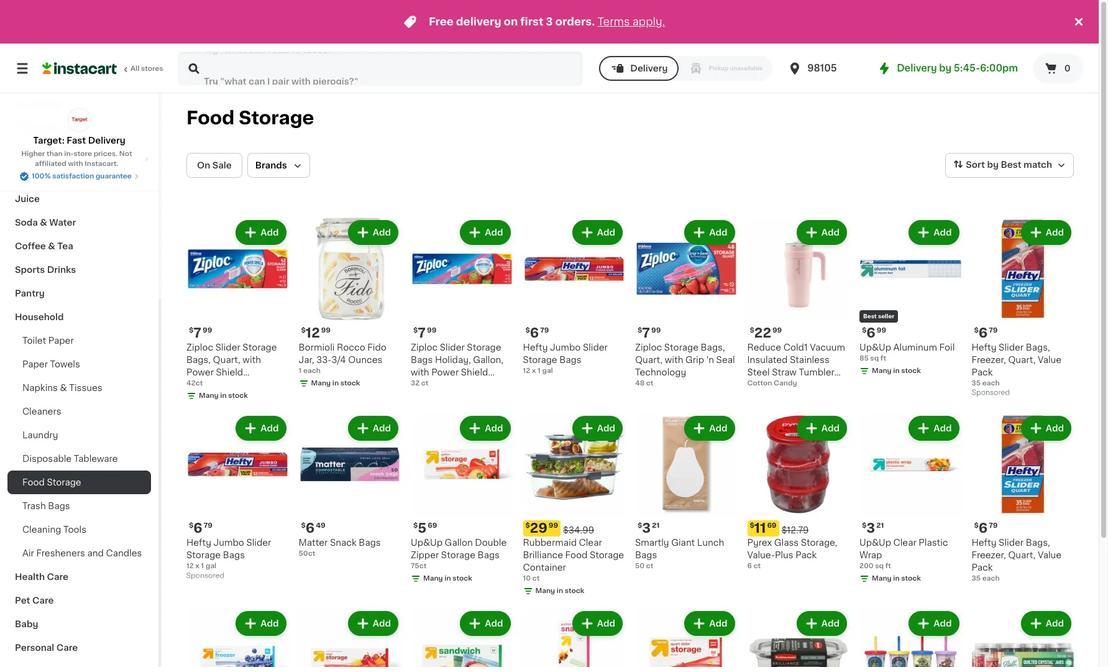 Task type: describe. For each thing, give the bounding box(es) containing it.
slider inside ziploc slider storage bags holiday, gallon, with power shield technology
[[440, 343, 465, 352]]

brilliance
[[523, 551, 563, 560]]

sports drinks
[[15, 266, 76, 274]]

each inside bormioli rocco fido jar, 33-3/4 ounces 1 each
[[303, 367, 321, 374]]

matter snack bags 50ct
[[299, 539, 381, 557]]

1 freezer, from the top
[[972, 355, 1007, 364]]

trash bags link
[[7, 494, 151, 518]]

napkins & tissues link
[[7, 376, 151, 400]]

$ inside $ 29 99 $34.99 rubbermaid clear brilliance food storage container 10 ct
[[526, 522, 530, 529]]

3 $ 7 99 from the left
[[638, 326, 661, 339]]

5
[[418, 522, 427, 535]]

health
[[15, 573, 45, 582]]

$11.69 original price: $12.79 element
[[748, 521, 850, 537]]

best for best match
[[1002, 161, 1022, 169]]

technology for quart,
[[636, 368, 687, 377]]

& for coffee
[[48, 242, 55, 251]]

-
[[770, 380, 773, 389]]

with inside ziploc storage bags, quart, with grip 'n seal technology 48 ct
[[665, 355, 684, 364]]

straw
[[773, 368, 797, 377]]

reduce
[[748, 343, 782, 352]]

21 for smartly giant lunch bags
[[653, 522, 660, 529]]

29
[[530, 522, 548, 535]]

rocco
[[337, 343, 366, 352]]

0 vertical spatial paper
[[48, 336, 74, 345]]

bakery link
[[7, 140, 151, 164]]

smartly
[[636, 539, 670, 547]]

1 hefty slider bags, freezer, quart, value pack 35 each from the top
[[972, 343, 1062, 387]]

jar,
[[299, 355, 314, 364]]

1 vertical spatial each
[[983, 380, 1000, 387]]

1 vertical spatial gal
[[206, 563, 217, 570]]

up&up for 3
[[860, 539, 892, 547]]

gallon,
[[473, 355, 504, 364]]

ct inside ziploc storage bags, quart, with grip 'n seal technology 48 ct
[[647, 380, 654, 387]]

stock for 5
[[453, 575, 473, 582]]

sponsored badge image for pack
[[972, 389, 1010, 396]]

vacuum
[[811, 343, 846, 352]]

cream
[[31, 100, 61, 109]]

disposable
[[22, 455, 72, 463]]

sale
[[213, 161, 232, 170]]

foods
[[47, 124, 75, 132]]

ct inside "pyrex glass storage, value-plus pack 6 ct"
[[754, 563, 761, 570]]

health care link
[[7, 565, 151, 589]]

target: fast delivery logo image
[[67, 108, 91, 132]]

1 vertical spatial food
[[22, 478, 45, 487]]

household
[[15, 313, 64, 322]]

product group containing 5
[[411, 413, 513, 586]]

by for delivery
[[940, 63, 952, 73]]

cheese
[[15, 171, 49, 180]]

many in stock for 6
[[873, 367, 922, 374]]

3 for up&up clear plastic wrap
[[867, 522, 876, 535]]

2 freezer, from the top
[[972, 551, 1007, 560]]

ft inside up&up clear plastic wrap 200 sq ft
[[886, 563, 892, 570]]

pantry link
[[7, 282, 151, 305]]

1 vertical spatial 12
[[523, 367, 531, 374]]

50ct
[[299, 550, 316, 557]]

ziploc storage bags, quart, with grip 'n seal technology 48 ct
[[636, 343, 736, 387]]

up&up gallon double zipper storage bags 75ct
[[411, 539, 507, 570]]

98105 button
[[788, 51, 863, 86]]

ice cream link
[[7, 93, 151, 116]]

99 for up&up aluminum foil
[[877, 327, 887, 334]]

apply.
[[633, 17, 665, 27]]

soda
[[15, 218, 38, 227]]

many for 3
[[873, 575, 892, 582]]

match
[[1024, 161, 1053, 169]]

48
[[636, 380, 645, 387]]

2 hefty slider bags, freezer, quart, value pack 35 each from the top
[[972, 539, 1062, 582]]

frozen foods
[[15, 124, 75, 132]]

99 for ziploc storage bags, quart, with grip 'n seal technology
[[652, 327, 661, 334]]

target: fast delivery link
[[33, 108, 125, 147]]

many down container on the bottom of page
[[536, 588, 556, 595]]

first
[[521, 17, 544, 27]]

prices.
[[94, 151, 118, 157]]

$ 22 99
[[750, 326, 783, 339]]

all stores link
[[42, 51, 164, 86]]

2 vertical spatial each
[[983, 575, 1000, 582]]

satisfaction
[[52, 173, 94, 180]]

best for best seller
[[864, 313, 877, 319]]

higher than in-store prices. not affiliated with instacart. link
[[10, 149, 149, 169]]

plastic
[[919, 539, 949, 547]]

double
[[475, 539, 507, 547]]

household link
[[7, 305, 151, 329]]

stock down container on the bottom of page
[[565, 588, 585, 595]]

not
[[119, 151, 132, 157]]

toilet paper link
[[7, 329, 151, 353]]

baby
[[15, 620, 38, 629]]

terms apply. link
[[598, 17, 665, 27]]

slider inside ziploc slider storage bags, quart, with power shield technology
[[216, 343, 241, 352]]

plus
[[775, 551, 794, 560]]

care for health care
[[47, 573, 68, 582]]

clear inside $ 29 99 $34.99 rubbermaid clear brilliance food storage container 10 ct
[[579, 539, 602, 547]]

in for 6
[[894, 367, 900, 374]]

100% satisfaction guarantee
[[32, 173, 132, 180]]

$ inside $ 5 69
[[414, 522, 418, 529]]

0 horizontal spatial hefty jumbo slider storage bags 12 x 1 gal
[[187, 539, 271, 570]]

pyrex
[[748, 539, 773, 547]]

stock for 12
[[341, 380, 360, 387]]

delivery button
[[600, 56, 679, 81]]

ounces
[[348, 355, 383, 364]]

0 vertical spatial food
[[187, 109, 235, 127]]

100%
[[32, 173, 51, 180]]

$ inside $ 11 69
[[750, 522, 755, 529]]

ice
[[15, 100, 29, 109]]

ct right 32
[[422, 380, 429, 387]]

bags, inside ziploc slider storage bags, quart, with power shield technology
[[187, 355, 211, 364]]

baby link
[[7, 613, 151, 636]]

1 35 from the top
[[972, 380, 981, 387]]

2 vertical spatial 12
[[187, 563, 194, 570]]

by for sort
[[988, 161, 999, 169]]

cotton candy
[[748, 380, 798, 387]]

10
[[523, 575, 531, 582]]

3 for smartly giant lunch bags
[[643, 522, 651, 535]]

$ 5 69
[[414, 522, 438, 535]]

tumbler
[[799, 368, 835, 377]]

$ 11 69
[[750, 522, 777, 535]]

toilet
[[22, 336, 46, 345]]

0
[[1065, 64, 1071, 73]]

grip
[[686, 355, 705, 364]]

many in stock down container on the bottom of page
[[536, 588, 585, 595]]

technology for bags,
[[187, 380, 238, 389]]

bags inside up&up gallon double zipper storage bags 75ct
[[478, 551, 500, 560]]

many for 6
[[873, 367, 892, 374]]

terms
[[598, 17, 630, 27]]

delivery for delivery by 5:45-6:00pm
[[898, 63, 938, 73]]

juice
[[15, 195, 40, 203]]

3 7 from the left
[[643, 326, 651, 339]]

many in stock for 12
[[311, 380, 360, 387]]

6:00pm
[[981, 63, 1019, 73]]

cotton inside reduce cold1 vacuum insulated stainless steel straw tumbler mug - cotton candy
[[776, 380, 806, 389]]

tea
[[57, 242, 73, 251]]

storage inside $ 29 99 $34.99 rubbermaid clear brilliance food storage container 10 ct
[[590, 551, 625, 560]]

$ 3 21 for up&up clear plastic wrap
[[863, 522, 885, 535]]

0 horizontal spatial 1
[[201, 563, 204, 570]]

bakery
[[15, 147, 46, 156]]

49
[[316, 522, 326, 529]]

ct inside $ 29 99 $34.99 rubbermaid clear brilliance food storage container 10 ct
[[533, 575, 540, 582]]

32
[[411, 380, 420, 387]]

$ inside $ 6 49
[[301, 522, 306, 529]]

stock for 7
[[228, 392, 248, 399]]

ziploc for ziploc slider storage bags, quart, with power shield technology
[[187, 343, 213, 352]]

napkins
[[22, 384, 58, 392]]

product group containing 12
[[299, 218, 401, 391]]

free delivery on first 3 orders. terms apply.
[[429, 17, 665, 27]]

1 vertical spatial x
[[196, 563, 200, 570]]

$29.99 original price: $34.99 element
[[523, 521, 626, 537]]

1 value from the top
[[1039, 355, 1062, 364]]

pantry
[[15, 289, 45, 298]]

with inside higher than in-store prices. not affiliated with instacart.
[[68, 160, 83, 167]]

0 vertical spatial gal
[[543, 367, 553, 374]]

bags inside ziploc slider storage bags holiday, gallon, with power shield technology
[[411, 355, 433, 364]]

2 vertical spatial pack
[[972, 563, 994, 572]]

21 for up&up clear plastic wrap
[[877, 522, 885, 529]]

on
[[197, 161, 210, 170]]

2 35 from the top
[[972, 575, 981, 582]]

1 vertical spatial jumbo
[[214, 539, 244, 547]]

gallon
[[445, 539, 473, 547]]

foil
[[940, 343, 956, 352]]

many for 12
[[311, 380, 331, 387]]

many for 7
[[199, 392, 219, 399]]

smartly giant lunch bags 50 ct
[[636, 539, 725, 570]]

up&up for 6
[[860, 343, 892, 352]]

0 vertical spatial pack
[[972, 368, 994, 377]]

100% satisfaction guarantee button
[[19, 169, 139, 182]]

$ 7 99 for ziploc slider storage bags, quart, with power shield technology
[[189, 326, 212, 339]]



Task type: locate. For each thing, give the bounding box(es) containing it.
0 vertical spatial freezer,
[[972, 355, 1007, 364]]

delivery down apply.
[[631, 64, 668, 73]]

2 21 from the left
[[877, 522, 885, 529]]

stock
[[902, 367, 922, 374], [341, 380, 360, 387], [228, 392, 248, 399], [453, 575, 473, 582], [902, 575, 922, 582], [565, 588, 585, 595]]

quart, inside ziploc storage bags, quart, with grip 'n seal technology 48 ct
[[636, 355, 663, 364]]

cleaners
[[22, 407, 61, 416]]

lunch
[[698, 539, 725, 547]]

ziploc inside ziploc storage bags, quart, with grip 'n seal technology 48 ct
[[636, 343, 662, 352]]

stock down up&up gallon double zipper storage bags 75ct
[[453, 575, 473, 582]]

1 inside bormioli rocco fido jar, 33-3/4 ounces 1 each
[[299, 367, 302, 374]]

6
[[530, 326, 539, 339], [867, 326, 876, 339], [979, 326, 988, 339], [194, 522, 203, 535], [306, 522, 315, 535], [979, 522, 988, 535], [748, 563, 753, 570]]

towels
[[50, 360, 80, 369]]

0 vertical spatial ft
[[881, 355, 887, 362]]

0 horizontal spatial clear
[[579, 539, 602, 547]]

99 right 22
[[773, 327, 783, 334]]

care
[[47, 573, 68, 582], [32, 596, 54, 605], [56, 644, 78, 652]]

$ 29 99 $34.99 rubbermaid clear brilliance food storage container 10 ct
[[523, 522, 625, 582]]

0 vertical spatial best
[[1002, 161, 1022, 169]]

many down 75ct
[[424, 575, 443, 582]]

2 clear from the left
[[894, 539, 917, 547]]

Search field
[[179, 52, 582, 85]]

1 vertical spatial paper
[[22, 360, 48, 369]]

1 vertical spatial sq
[[876, 563, 884, 570]]

1 horizontal spatial hefty jumbo slider storage bags 12 x 1 gal
[[523, 343, 608, 374]]

care down baby link
[[56, 644, 78, 652]]

& inside napkins & tissues link
[[60, 384, 67, 392]]

by right 'sort' in the top of the page
[[988, 161, 999, 169]]

service type group
[[600, 56, 773, 81]]

paper down toilet
[[22, 360, 48, 369]]

1 69 from the left
[[428, 522, 438, 529]]

fido
[[368, 343, 387, 352]]

0 horizontal spatial food
[[22, 478, 45, 487]]

0 vertical spatial 35
[[972, 380, 981, 387]]

best left match
[[1002, 161, 1022, 169]]

1 horizontal spatial 3
[[643, 522, 651, 535]]

1 horizontal spatial x
[[532, 367, 536, 374]]

trash
[[22, 502, 46, 511]]

ct right 50
[[647, 563, 654, 570]]

cheese link
[[7, 164, 151, 187]]

1 horizontal spatial 21
[[877, 522, 885, 529]]

1 vertical spatial best
[[864, 313, 877, 319]]

delivery inside delivery button
[[631, 64, 668, 73]]

99 up holiday, in the bottom of the page
[[427, 327, 437, 334]]

soda & water
[[15, 218, 76, 227]]

0 horizontal spatial 3
[[546, 17, 553, 27]]

1 horizontal spatial ziploc
[[411, 343, 438, 352]]

69 inside $ 11 69
[[768, 522, 777, 529]]

sq right 85
[[871, 355, 880, 362]]

3 inside the limited time offer region
[[546, 17, 553, 27]]

1 horizontal spatial best
[[1002, 161, 1022, 169]]

1 vertical spatial 35
[[972, 575, 981, 582]]

1 horizontal spatial &
[[48, 242, 55, 251]]

21
[[653, 522, 660, 529], [877, 522, 885, 529]]

99 inside $ 22 99
[[773, 327, 783, 334]]

42ct
[[187, 380, 203, 387]]

product group containing 29
[[523, 413, 626, 599]]

1 shield from the left
[[216, 368, 243, 377]]

delivery by 5:45-6:00pm link
[[878, 61, 1019, 76]]

delivery inside delivery by 5:45-6:00pm link
[[898, 63, 938, 73]]

& left 'tissues'
[[60, 384, 67, 392]]

0 horizontal spatial by
[[940, 63, 952, 73]]

99 up ziploc storage bags, quart, with grip 'n seal technology 48 ct
[[652, 327, 661, 334]]

1 horizontal spatial technology
[[411, 380, 462, 389]]

69 for 5
[[428, 522, 438, 529]]

1 power from the left
[[187, 368, 214, 377]]

$ 3 21 up the wrap
[[863, 522, 885, 535]]

stock down up&up aluminum foil 85 sq ft
[[902, 367, 922, 374]]

store
[[74, 151, 92, 157]]

1 horizontal spatial 7
[[418, 326, 426, 339]]

$ 6 49
[[301, 522, 326, 535]]

99 for bormioli rocco fido jar, 33-3/4 ounces
[[321, 327, 331, 334]]

99 up bormioli
[[321, 327, 331, 334]]

in for 3
[[894, 575, 900, 582]]

product group containing 22
[[748, 218, 850, 389]]

0 horizontal spatial food storage
[[22, 478, 81, 487]]

0 horizontal spatial 12
[[187, 563, 194, 570]]

paper up towels
[[48, 336, 74, 345]]

1 horizontal spatial 12
[[306, 326, 320, 339]]

personal care link
[[7, 636, 151, 660]]

2 horizontal spatial ziploc
[[636, 343, 662, 352]]

1 horizontal spatial by
[[988, 161, 999, 169]]

bags, inside ziploc storage bags, quart, with grip 'n seal technology 48 ct
[[701, 343, 726, 352]]

1 horizontal spatial cotton
[[776, 380, 806, 389]]

1 vertical spatial hefty jumbo slider storage bags 12 x 1 gal
[[187, 539, 271, 570]]

1 horizontal spatial food
[[187, 109, 235, 127]]

6 inside "pyrex glass storage, value-plus pack 6 ct"
[[748, 563, 753, 570]]

99 up ziploc slider storage bags, quart, with power shield technology
[[203, 327, 212, 334]]

power inside ziploc slider storage bags, quart, with power shield technology
[[187, 368, 214, 377]]

pack inside "pyrex glass storage, value-plus pack 6 ct"
[[796, 551, 817, 560]]

ft
[[881, 355, 887, 362], [886, 563, 892, 570]]

coffee & tea link
[[7, 234, 151, 258]]

0 horizontal spatial x
[[196, 563, 200, 570]]

1 vertical spatial food storage
[[22, 478, 81, 487]]

99 right 29
[[549, 522, 559, 529]]

ziploc up 42ct
[[187, 343, 213, 352]]

many down '33-'
[[311, 380, 331, 387]]

99 inside $ 29 99 $34.99 rubbermaid clear brilliance food storage container 10 ct
[[549, 522, 559, 529]]

99 down best seller
[[877, 327, 887, 334]]

3/4
[[332, 355, 346, 364]]

sponsored badge image for x
[[187, 572, 224, 580]]

in down up&up gallon double zipper storage bags 75ct
[[445, 575, 451, 582]]

0 horizontal spatial gal
[[206, 563, 217, 570]]

pyrex glass storage, value-plus pack 6 ct
[[748, 539, 838, 570]]

up&up inside up&up aluminum foil 85 sq ft
[[860, 343, 892, 352]]

many in stock for 7
[[199, 392, 248, 399]]

& left tea
[[48, 242, 55, 251]]

by inside field
[[988, 161, 999, 169]]

with up 32 ct
[[411, 368, 430, 377]]

ziploc up 48
[[636, 343, 662, 352]]

sq inside up&up clear plastic wrap 200 sq ft
[[876, 563, 884, 570]]

0 horizontal spatial best
[[864, 313, 877, 319]]

ziploc up holiday, in the bottom of the page
[[411, 343, 438, 352]]

brands button
[[247, 153, 310, 178]]

power down holiday, in the bottom of the page
[[432, 368, 459, 377]]

storage inside up&up gallon double zipper storage bags 75ct
[[441, 551, 476, 560]]

instacart logo image
[[42, 61, 117, 76]]

delivery left 5:45-
[[898, 63, 938, 73]]

tissues
[[69, 384, 102, 392]]

stainless
[[790, 355, 830, 364]]

None search field
[[178, 51, 584, 86]]

glass
[[775, 539, 799, 547]]

2 vertical spatial &
[[60, 384, 67, 392]]

1 clear from the left
[[579, 539, 602, 547]]

0 horizontal spatial &
[[40, 218, 47, 227]]

power
[[187, 368, 214, 377], [432, 368, 459, 377]]

in for 12
[[333, 380, 339, 387]]

clear inside up&up clear plastic wrap 200 sq ft
[[894, 539, 917, 547]]

ziploc inside ziploc slider storage bags holiday, gallon, with power shield technology
[[411, 343, 438, 352]]

with left grip at bottom
[[665, 355, 684, 364]]

99 for reduce cold1 vacuum insulated stainless steel straw tumbler mug - cotton candy
[[773, 327, 783, 334]]

disposable tableware link
[[7, 447, 151, 471]]

1 horizontal spatial 1
[[299, 367, 302, 374]]

in down container on the bottom of page
[[557, 588, 564, 595]]

food storage up brands
[[187, 109, 314, 127]]

with down in-
[[68, 160, 83, 167]]

napkins & tissues
[[22, 384, 102, 392]]

up&up up zipper at the bottom left of the page
[[411, 539, 443, 547]]

7 for ziploc slider storage bags holiday, gallon, with power shield technology
[[418, 326, 426, 339]]

$ 6 99
[[863, 326, 887, 339]]

by left 5:45-
[[940, 63, 952, 73]]

many in stock down 3/4
[[311, 380, 360, 387]]

1 $ 3 21 from the left
[[638, 522, 660, 535]]

in for 5
[[445, 575, 451, 582]]

care right pet
[[32, 596, 54, 605]]

1 vertical spatial care
[[32, 596, 54, 605]]

stock for 6
[[902, 367, 922, 374]]

with inside ziploc slider storage bags holiday, gallon, with power shield technology
[[411, 368, 430, 377]]

quart, inside ziploc slider storage bags, quart, with power shield technology
[[213, 355, 241, 364]]

1 vertical spatial sponsored badge image
[[187, 572, 224, 580]]

delivery by 5:45-6:00pm
[[898, 63, 1019, 73]]

32 ct
[[411, 380, 429, 387]]

soda & water link
[[7, 211, 151, 234]]

bags
[[411, 355, 433, 364], [560, 355, 582, 364], [48, 502, 70, 511], [359, 539, 381, 547], [223, 551, 245, 560], [478, 551, 500, 560], [636, 551, 658, 560]]

2 horizontal spatial technology
[[636, 368, 687, 377]]

2 horizontal spatial 1
[[538, 367, 541, 374]]

& for napkins
[[60, 384, 67, 392]]

0 vertical spatial hefty jumbo slider storage bags 12 x 1 gal
[[523, 343, 608, 374]]

pet
[[15, 596, 30, 605]]

2 horizontal spatial 3
[[867, 522, 876, 535]]

candy down straw
[[774, 380, 798, 387]]

sq right 200
[[876, 563, 884, 570]]

best left "seller"
[[864, 313, 877, 319]]

Best match Sort by field
[[946, 153, 1075, 178]]

stock down up&up clear plastic wrap 200 sq ft
[[902, 575, 922, 582]]

candy down tumbler
[[808, 380, 837, 389]]

0 horizontal spatial technology
[[187, 380, 238, 389]]

wrap
[[860, 551, 883, 560]]

0 horizontal spatial ziploc
[[187, 343, 213, 352]]

2 horizontal spatial delivery
[[898, 63, 938, 73]]

0 horizontal spatial paper
[[22, 360, 48, 369]]

12 inside product group
[[306, 326, 320, 339]]

storage,
[[802, 539, 838, 547]]

sort by
[[967, 161, 999, 169]]

21 up the wrap
[[877, 522, 885, 529]]

power inside ziploc slider storage bags holiday, gallon, with power shield technology
[[432, 368, 459, 377]]

many in stock for 5
[[424, 575, 473, 582]]

33-
[[317, 355, 332, 364]]

2 69 from the left
[[768, 522, 777, 529]]

98105
[[808, 63, 838, 73]]

personal
[[15, 644, 54, 652]]

technology inside ziploc slider storage bags holiday, gallon, with power shield technology
[[411, 380, 462, 389]]

5:45-
[[955, 63, 981, 73]]

7 up ziploc slider storage bags, quart, with power shield technology
[[194, 326, 202, 339]]

pet care link
[[7, 589, 151, 613]]

stock down bormioli rocco fido jar, 33-3/4 ounces 1 each
[[341, 380, 360, 387]]

$ 6 79
[[526, 326, 549, 339], [975, 326, 998, 339], [189, 522, 213, 535], [975, 522, 998, 535]]

giant
[[672, 539, 695, 547]]

$ 3 21 up the smartly
[[638, 522, 660, 535]]

product group
[[187, 218, 289, 403], [299, 218, 401, 391], [411, 218, 513, 389], [523, 218, 626, 376], [636, 218, 738, 388], [748, 218, 850, 389], [860, 218, 962, 378], [972, 218, 1075, 400], [187, 413, 289, 583], [299, 413, 401, 559], [411, 413, 513, 586], [523, 413, 626, 599], [636, 413, 738, 572], [748, 413, 850, 572], [860, 413, 962, 586], [972, 413, 1075, 584], [187, 609, 289, 667], [299, 609, 401, 667], [411, 609, 513, 667], [523, 609, 626, 667], [636, 609, 738, 667], [748, 609, 850, 667], [860, 609, 962, 667], [972, 609, 1075, 667]]

freezer,
[[972, 355, 1007, 364], [972, 551, 1007, 560]]

1 horizontal spatial 69
[[768, 522, 777, 529]]

7 up ziploc storage bags, quart, with grip 'n seal technology 48 ct
[[643, 326, 651, 339]]

1 vertical spatial by
[[988, 161, 999, 169]]

ft right 200
[[886, 563, 892, 570]]

0 button
[[1034, 53, 1085, 83]]

fast
[[67, 136, 86, 145]]

79
[[541, 327, 549, 334], [990, 327, 998, 334], [204, 522, 213, 529], [990, 522, 998, 529]]

7 up ziploc slider storage bags holiday, gallon, with power shield technology
[[418, 326, 426, 339]]

1 horizontal spatial food storage
[[187, 109, 314, 127]]

1 horizontal spatial $ 7 99
[[414, 326, 437, 339]]

69 right 11
[[768, 522, 777, 529]]

0 horizontal spatial 7
[[194, 326, 202, 339]]

2 horizontal spatial &
[[60, 384, 67, 392]]

storage inside ziploc slider storage bags, quart, with power shield technology
[[243, 343, 277, 352]]

1 horizontal spatial sponsored badge image
[[972, 389, 1010, 396]]

clear down $34.99
[[579, 539, 602, 547]]

2 $ 3 21 from the left
[[863, 522, 885, 535]]

0 vertical spatial each
[[303, 367, 321, 374]]

0 vertical spatial x
[[532, 367, 536, 374]]

many down 42ct
[[199, 392, 219, 399]]

technology inside ziploc slider storage bags, quart, with power shield technology
[[187, 380, 238, 389]]

care down fresheners
[[47, 573, 68, 582]]

2 horizontal spatial $ 7 99
[[638, 326, 661, 339]]

1 horizontal spatial $ 3 21
[[863, 522, 885, 535]]

99 for ziploc slider storage bags holiday, gallon, with power shield technology
[[427, 327, 437, 334]]

slider
[[216, 343, 241, 352], [440, 343, 465, 352], [583, 343, 608, 352], [999, 343, 1024, 352], [247, 539, 271, 547], [999, 539, 1024, 547]]

up&up inside up&up clear plastic wrap 200 sq ft
[[860, 539, 892, 547]]

1 horizontal spatial candy
[[808, 380, 837, 389]]

$ 3 21 for smartly giant lunch bags
[[638, 522, 660, 535]]

0 vertical spatial sq
[[871, 355, 880, 362]]

2 value from the top
[[1039, 551, 1062, 560]]

many down up&up aluminum foil 85 sq ft
[[873, 367, 892, 374]]

1 horizontal spatial power
[[432, 368, 459, 377]]

cotton down straw
[[776, 380, 806, 389]]

in down up&up aluminum foil 85 sq ft
[[894, 367, 900, 374]]

orders.
[[556, 17, 595, 27]]

2 ziploc from the left
[[411, 343, 438, 352]]

1 $ 7 99 from the left
[[189, 326, 212, 339]]

many in stock down up&up gallon double zipper storage bags 75ct
[[424, 575, 473, 582]]

1 vertical spatial pack
[[796, 551, 817, 560]]

2 horizontal spatial food
[[566, 551, 588, 560]]

99 inside $ 6 99
[[877, 327, 887, 334]]

sq inside up&up aluminum foil 85 sq ft
[[871, 355, 880, 362]]

ct inside 'smartly giant lunch bags 50 ct'
[[647, 563, 654, 570]]

& right soda
[[40, 218, 47, 227]]

1 21 from the left
[[653, 522, 660, 529]]

food down $34.99
[[566, 551, 588, 560]]

0 horizontal spatial $ 3 21
[[638, 522, 660, 535]]

many for 5
[[424, 575, 443, 582]]

0 horizontal spatial 69
[[428, 522, 438, 529]]

0 horizontal spatial delivery
[[88, 136, 125, 145]]

care for personal care
[[56, 644, 78, 652]]

shield inside ziploc slider storage bags, quart, with power shield technology
[[216, 368, 243, 377]]

air fresheners and candles
[[22, 549, 142, 558]]

2 horizontal spatial 12
[[523, 367, 531, 374]]

on
[[504, 17, 518, 27]]

0 vertical spatial jumbo
[[550, 343, 581, 352]]

2 horizontal spatial 7
[[643, 326, 651, 339]]

with left jar,
[[243, 355, 261, 364]]

$34.99
[[564, 526, 595, 535]]

1 vertical spatial &
[[48, 242, 55, 251]]

best
[[1002, 161, 1022, 169], [864, 313, 877, 319]]

99 for ziploc slider storage bags, quart, with power shield technology
[[203, 327, 212, 334]]

2 shield from the left
[[461, 368, 488, 377]]

seal
[[717, 355, 736, 364]]

many in stock for 3
[[873, 575, 922, 582]]

ft right 85
[[881, 355, 887, 362]]

delivery inside target: fast delivery link
[[88, 136, 125, 145]]

in down up&up clear plastic wrap 200 sq ft
[[894, 575, 900, 582]]

99 inside the $ 12 99
[[321, 327, 331, 334]]

1 7 from the left
[[194, 326, 202, 339]]

bags inside matter snack bags 50ct
[[359, 539, 381, 547]]

up&up up the wrap
[[860, 539, 892, 547]]

cold1
[[784, 343, 808, 352]]

2 power from the left
[[432, 368, 459, 377]]

limited time offer region
[[0, 0, 1072, 44]]

bags inside 'smartly giant lunch bags 50 ct'
[[636, 551, 658, 560]]

0 vertical spatial food storage
[[187, 109, 314, 127]]

up&up down $ 6 99
[[860, 343, 892, 352]]

$ 7 99 up holiday, in the bottom of the page
[[414, 326, 437, 339]]

than
[[47, 151, 63, 157]]

with inside ziploc slider storage bags, quart, with power shield technology
[[243, 355, 261, 364]]

storage inside ziploc slider storage bags holiday, gallon, with power shield technology
[[467, 343, 502, 352]]

0 vertical spatial by
[[940, 63, 952, 73]]

11
[[755, 522, 766, 535]]

2 vertical spatial food
[[566, 551, 588, 560]]

best inside field
[[1002, 161, 1022, 169]]

3
[[546, 17, 553, 27], [643, 522, 651, 535], [867, 522, 876, 535]]

holiday,
[[435, 355, 471, 364]]

$ inside the $ 12 99
[[301, 327, 306, 334]]

shield
[[216, 368, 243, 377], [461, 368, 488, 377]]

pack
[[972, 368, 994, 377], [796, 551, 817, 560], [972, 563, 994, 572]]

candy inside reduce cold1 vacuum insulated stainless steel straw tumbler mug - cotton candy
[[808, 380, 837, 389]]

1 horizontal spatial paper
[[48, 336, 74, 345]]

1 horizontal spatial clear
[[894, 539, 917, 547]]

0 horizontal spatial jumbo
[[214, 539, 244, 547]]

$ inside $ 22 99
[[750, 327, 755, 334]]

add button
[[237, 221, 285, 244], [349, 221, 397, 244], [462, 221, 510, 244], [574, 221, 622, 244], [686, 221, 734, 244], [798, 221, 846, 244], [911, 221, 959, 244], [1023, 221, 1071, 244], [237, 417, 285, 439], [349, 417, 397, 439], [462, 417, 510, 439], [574, 417, 622, 439], [686, 417, 734, 439], [798, 417, 846, 439], [911, 417, 959, 439], [1023, 417, 1071, 439], [237, 613, 285, 635], [349, 613, 397, 635], [462, 613, 510, 635], [574, 613, 622, 635], [686, 613, 734, 635], [798, 613, 846, 635], [911, 613, 959, 635], [1023, 613, 1071, 635]]

delivery
[[456, 17, 502, 27]]

all stores
[[131, 65, 163, 72]]

ct down 'value-'
[[754, 563, 761, 570]]

sports drinks link
[[7, 258, 151, 282]]

product group containing 11
[[748, 413, 850, 572]]

power up 42ct
[[187, 368, 214, 377]]

& inside "coffee & tea" link
[[48, 242, 55, 251]]

clear left the plastic
[[894, 539, 917, 547]]

in down ziploc slider storage bags, quart, with power shield technology
[[220, 392, 227, 399]]

ziploc for ziploc slider storage bags holiday, gallon, with power shield technology
[[411, 343, 438, 352]]

2 $ 7 99 from the left
[[414, 326, 437, 339]]

delivery up prices.
[[88, 136, 125, 145]]

& inside soda & water link
[[40, 218, 47, 227]]

zipper
[[411, 551, 439, 560]]

ice cream
[[15, 100, 61, 109]]

85
[[860, 355, 869, 362]]

food up on sale button
[[187, 109, 235, 127]]

many in stock down ziploc slider storage bags, quart, with power shield technology
[[199, 392, 248, 399]]

up&up for 5
[[411, 539, 443, 547]]

2 7 from the left
[[418, 326, 426, 339]]

0 horizontal spatial power
[[187, 368, 214, 377]]

care for pet care
[[32, 596, 54, 605]]

1 vertical spatial value
[[1039, 551, 1062, 560]]

21 up the smartly
[[653, 522, 660, 529]]

on sale
[[197, 161, 232, 170]]

sponsored badge image
[[972, 389, 1010, 396], [187, 572, 224, 580]]

0 horizontal spatial 21
[[653, 522, 660, 529]]

target: fast delivery
[[33, 136, 125, 145]]

up&up inside up&up gallon double zipper storage bags 75ct
[[411, 539, 443, 547]]

many in stock down up&up clear plastic wrap 200 sq ft
[[873, 575, 922, 582]]

up&up
[[860, 343, 892, 352], [411, 539, 443, 547], [860, 539, 892, 547]]

75ct
[[411, 563, 427, 570]]

$ 7 99 up ziploc slider storage bags, quart, with power shield technology
[[189, 326, 212, 339]]

ziploc inside ziploc slider storage bags, quart, with power shield technology
[[187, 343, 213, 352]]

3 up the smartly
[[643, 522, 651, 535]]

container
[[523, 563, 567, 572]]

stock down ziploc slider storage bags, quart, with power shield technology
[[228, 392, 248, 399]]

best seller
[[864, 313, 895, 319]]

rubbermaid
[[523, 539, 577, 547]]

0 vertical spatial sponsored badge image
[[972, 389, 1010, 396]]

ct right 48
[[647, 380, 654, 387]]

3 right first
[[546, 17, 553, 27]]

shield inside ziploc slider storage bags holiday, gallon, with power shield technology
[[461, 368, 488, 377]]

sq
[[871, 355, 880, 362], [876, 563, 884, 570]]

1 ziploc from the left
[[187, 343, 213, 352]]

3 ziploc from the left
[[636, 343, 662, 352]]

technology inside ziploc storage bags, quart, with grip 'n seal technology 48 ct
[[636, 368, 687, 377]]

& for soda
[[40, 218, 47, 227]]

0 horizontal spatial sponsored badge image
[[187, 572, 224, 580]]

by
[[940, 63, 952, 73], [988, 161, 999, 169]]

$ inside $ 6 99
[[863, 327, 867, 334]]

food up "trash"
[[22, 478, 45, 487]]

1 vertical spatial ft
[[886, 563, 892, 570]]

0 vertical spatial value
[[1039, 355, 1062, 364]]

stock for 3
[[902, 575, 922, 582]]

coffee & tea
[[15, 242, 73, 251]]

0 vertical spatial &
[[40, 218, 47, 227]]

candles
[[106, 549, 142, 558]]

0 horizontal spatial candy
[[774, 380, 798, 387]]

$ 7 99 for ziploc slider storage bags holiday, gallon, with power shield technology
[[414, 326, 437, 339]]

in for 7
[[220, 392, 227, 399]]

$12.79
[[782, 526, 809, 535]]

many down 200
[[873, 575, 892, 582]]

many in stock down up&up aluminum foil 85 sq ft
[[873, 367, 922, 374]]

3 up the wrap
[[867, 522, 876, 535]]

0 horizontal spatial cotton
[[748, 380, 773, 387]]

69 inside $ 5 69
[[428, 522, 438, 529]]

food inside $ 29 99 $34.99 rubbermaid clear brilliance food storage container 10 ct
[[566, 551, 588, 560]]

$ 7 99 up ziploc storage bags, quart, with grip 'n seal technology 48 ct
[[638, 326, 661, 339]]

insulated
[[748, 355, 788, 364]]

ft inside up&up aluminum foil 85 sq ft
[[881, 355, 887, 362]]

health care
[[15, 573, 68, 582]]

personal care
[[15, 644, 78, 652]]

in down 3/4
[[333, 380, 339, 387]]

cotton down steel
[[748, 380, 773, 387]]

7 for ziploc slider storage bags, quart, with power shield technology
[[194, 326, 202, 339]]

food storage down the disposable
[[22, 478, 81, 487]]

delivery for delivery
[[631, 64, 668, 73]]

1 horizontal spatial shield
[[461, 368, 488, 377]]

storage inside ziploc storage bags, quart, with grip 'n seal technology 48 ct
[[665, 343, 699, 352]]

1 vertical spatial hefty slider bags, freezer, quart, value pack 35 each
[[972, 539, 1062, 582]]

69 right "5"
[[428, 522, 438, 529]]

x
[[532, 367, 536, 374], [196, 563, 200, 570]]

ct right 10
[[533, 575, 540, 582]]

all
[[131, 65, 139, 72]]

$ 7 99
[[189, 326, 212, 339], [414, 326, 437, 339], [638, 326, 661, 339]]

69 for 11
[[768, 522, 777, 529]]



Task type: vqa. For each thing, say whether or not it's contained in the screenshot.
Seal
yes



